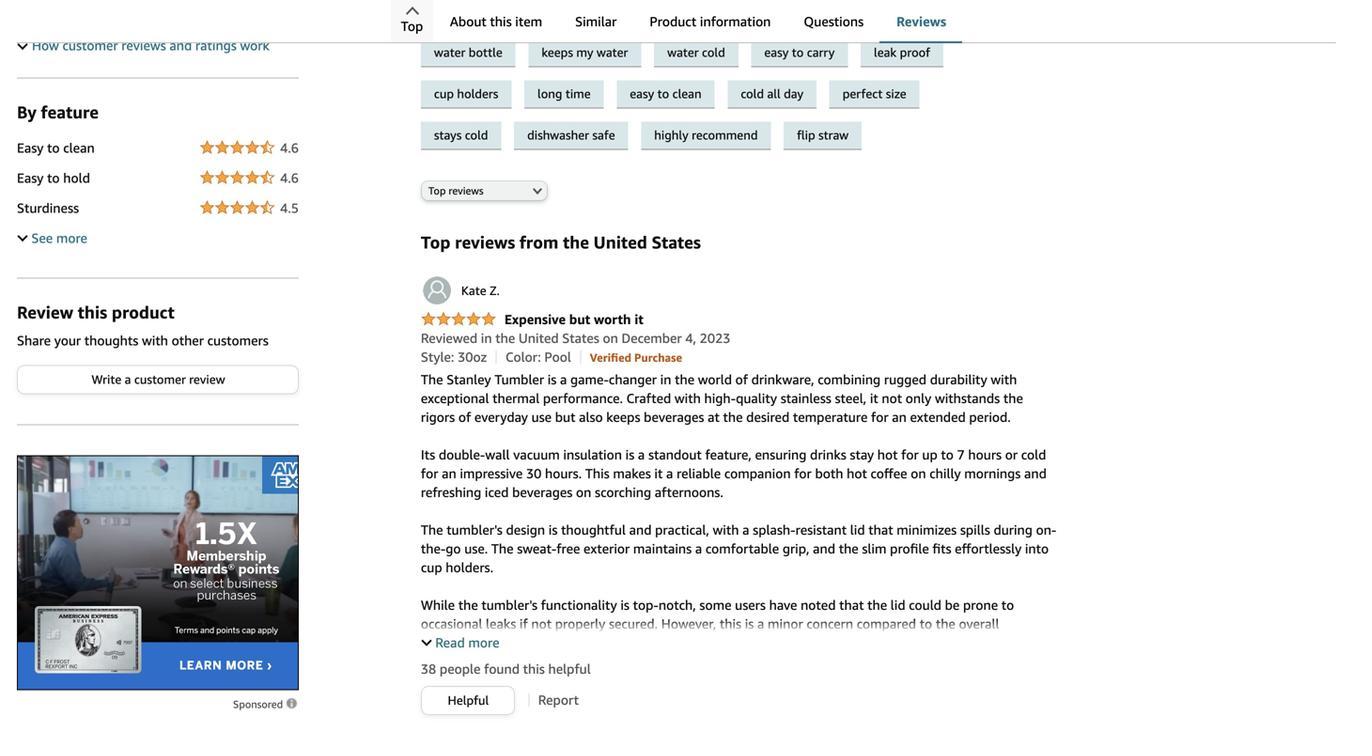 Task type: vqa. For each thing, say whether or not it's contained in the screenshot.


Task type: locate. For each thing, give the bounding box(es) containing it.
1 vertical spatial an
[[442, 466, 457, 481]]

0 vertical spatial both
[[815, 466, 844, 481]]

water right my
[[597, 45, 628, 60]]

the up the those
[[498, 672, 517, 688]]

long time link
[[525, 80, 617, 108]]

the tumbler's design is thoughtful and practical, with a splash-resistant lid that minimizes spills during on- the-go use. the sweat-free exterior maintains a comfortable grip, and the slim profile fits effortlessly into cup holders.
[[421, 522, 1057, 575]]

0 horizontal spatial united
[[519, 330, 559, 346]]

use.
[[465, 541, 488, 556]]

to left carry
[[792, 45, 804, 60]]

report link
[[538, 692, 579, 708]]

read up water bottle
[[421, 2, 460, 22]]

on down worth
[[603, 330, 618, 346]]

durability up the helpful
[[527, 635, 584, 650]]

making
[[987, 672, 1031, 688]]

0 vertical spatial lid
[[850, 522, 865, 537]]

and up maintains
[[629, 522, 652, 537]]

reviews up kate z.
[[455, 232, 515, 252]]

1 vertical spatial the
[[421, 522, 443, 537]]

in
[[421, 672, 432, 688]]

united up worth
[[594, 232, 648, 252]]

1 horizontal spatial customer
[[134, 372, 186, 387]]

1 easy from the top
[[17, 140, 44, 155]]

top for top
[[401, 18, 423, 34]]

extender expand image
[[17, 231, 28, 242], [421, 636, 432, 646]]

1 horizontal spatial lid
[[891, 597, 906, 613]]

in right 'excels'
[[661, 672, 672, 688]]

with
[[142, 333, 168, 348], [991, 372, 1017, 387], [675, 390, 701, 406], [713, 522, 739, 537]]

a up makes
[[638, 447, 645, 462]]

2 vertical spatial top
[[421, 232, 451, 252]]

1 vertical spatial hot
[[847, 466, 867, 481]]

1 horizontal spatial an
[[892, 409, 907, 425]]

cold right or at the bottom of page
[[1022, 447, 1047, 462]]

1 vertical spatial beverages
[[512, 484, 573, 500]]

an
[[892, 409, 907, 425], [442, 466, 457, 481]]

lid up slim
[[850, 522, 865, 537]]

summary,
[[436, 672, 494, 688]]

an inside the stanley tumbler is a game-changer in the world of drinkware, combining rugged durability with exceptional thermal performance. crafted with high-quality stainless steel, it not only withstands the rigors of everyday use but also keeps beverages at the desired temperature for an extended period.
[[892, 409, 907, 425]]

1 vertical spatial customer
[[134, 372, 186, 387]]

the up "color:" at the left of page
[[496, 330, 515, 346]]

extender expand image inside see more dropdown button
[[17, 231, 28, 242]]

durability up withstands
[[930, 372, 988, 387]]

more for see more
[[56, 230, 87, 246]]

clean for easy to clean
[[63, 140, 95, 155]]

read for read reviews that mention
[[421, 2, 460, 22]]

2 horizontal spatial that
[[869, 522, 894, 537]]

about
[[450, 14, 487, 29]]

for up "stay"
[[871, 409, 889, 425]]

overall
[[959, 616, 1000, 631]]

straw
[[819, 128, 849, 142]]

with inside the tumbler's design is thoughtful and practical, with a splash-resistant lid that minimizes spills during on- the-go use. the sweat-free exterior maintains a comfortable grip, and the slim profile fits effortlessly into cup holders.
[[713, 522, 739, 537]]

quality down 'excels'
[[624, 691, 665, 707]]

1 horizontal spatial united
[[594, 232, 648, 252]]

for
[[871, 409, 889, 425], [902, 447, 919, 462], [421, 466, 438, 481], [795, 466, 812, 481], [471, 691, 488, 707]]

to inside its double-wall vacuum insulation is a standout feature, ensuring drinks stay hot for up to 7 hours or cold for an impressive 30 hours. this makes it a reliable companion for both hot coffee on chilly mornings and refreshing iced beverages on scorching afternoons.
[[941, 447, 954, 462]]

0 vertical spatial thermal
[[493, 390, 540, 406]]

for down summary,
[[471, 691, 488, 707]]

easy to clean link
[[617, 80, 728, 108]]

compared
[[857, 616, 917, 631]]

but right use in the bottom of the page
[[555, 409, 576, 425]]

dishwasher
[[527, 128, 589, 142]]

1 horizontal spatial thermal
[[783, 691, 830, 707]]

it inside the stanley tumbler is a game-changer in the world of drinkware, combining rugged durability with exceptional thermal performance. crafted with high-quality stainless steel, it not only withstands the rigors of everyday use but also keeps beverages at the desired temperature for an extended period.
[[870, 390, 879, 406]]

united up "color: pool"
[[519, 330, 559, 346]]

spills
[[961, 522, 991, 537]]

1 vertical spatial read
[[435, 635, 465, 650]]

december
[[622, 330, 682, 346]]

0 vertical spatial quality
[[736, 390, 777, 406]]

prone
[[963, 597, 998, 613]]

0 vertical spatial tumbler's
[[447, 522, 503, 537]]

1 horizontal spatial quality
[[736, 390, 777, 406]]

1 horizontal spatial that
[[840, 597, 864, 613]]

reviews for read reviews that mention
[[465, 2, 525, 22]]

a right making
[[1047, 672, 1054, 688]]

coffee
[[871, 466, 908, 481]]

lid up compared
[[891, 597, 906, 613]]

clean down water cold
[[673, 86, 702, 101]]

worth
[[594, 311, 631, 327]]

and down "leaks" on the bottom left of the page
[[501, 635, 524, 650]]

craftsmanship
[[669, 691, 753, 707]]

review
[[17, 302, 73, 322]]

1 horizontal spatial of
[[736, 372, 748, 387]]

1 vertical spatial reliable
[[816, 672, 860, 688]]

customer inside how customer reviews and ratings work 'dropdown button'
[[62, 37, 118, 53]]

that inside the tumbler's design is thoughtful and practical, with a splash-resistant lid that minimizes spills during on- the-go use. the sweat-free exterior maintains a comfortable grip, and the slim profile fits effortlessly into cup holders.
[[869, 522, 894, 537]]

2 | image from the left
[[580, 351, 581, 364]]

recommend
[[692, 128, 758, 142]]

clean for easy to clean
[[673, 86, 702, 101]]

1 horizontal spatial stanley
[[521, 672, 565, 688]]

1 vertical spatial easy
[[17, 170, 44, 185]]

the inside the stanley tumbler is a game-changer in the world of drinkware, combining rugged durability with exceptional thermal performance. crafted with high-quality stainless steel, it not only withstands the rigors of everyday use but also keeps beverages at the desired temperature for an extended period.
[[421, 372, 443, 387]]

0 horizontal spatial both
[[592, 691, 620, 707]]

reliable up afternoons. at the bottom of page
[[677, 466, 721, 481]]

highly recommend
[[655, 128, 758, 142]]

a down pool
[[560, 372, 567, 387]]

0 vertical spatial 4.6
[[280, 140, 299, 155]]

a inside while the tumbler's functionality is top-notch, some users have noted that the lid could be prone to occasional leaks if not properly secured. however, this is a minor concern compared to the overall performance and durability offered by the stanley tumbler.
[[758, 616, 765, 631]]

top left about
[[401, 18, 423, 34]]

0 horizontal spatial that
[[529, 2, 562, 22]]

sturdiness
[[17, 200, 79, 216]]

1 horizontal spatial durability
[[930, 372, 988, 387]]

| image
[[496, 351, 497, 364], [580, 351, 581, 364]]

1 horizontal spatial extender expand image
[[421, 636, 432, 646]]

have
[[769, 597, 798, 613]]

1 horizontal spatial | image
[[580, 351, 581, 364]]

1 vertical spatial top
[[429, 184, 446, 197]]

that up slim
[[869, 522, 894, 537]]

for inside the stanley tumbler is a game-changer in the world of drinkware, combining rugged durability with exceptional thermal performance. crafted with high-quality stainless steel, it not only withstands the rigors of everyday use but also keeps beverages at the desired temperature for an extended period.
[[871, 409, 889, 425]]

found
[[484, 661, 520, 677]]

only
[[906, 390, 932, 406]]

reliable
[[677, 466, 721, 481], [816, 672, 860, 688]]

1 vertical spatial cup
[[421, 560, 442, 575]]

by
[[17, 102, 37, 122]]

design
[[506, 522, 545, 537]]

on
[[603, 330, 618, 346], [911, 466, 926, 481], [576, 484, 592, 500]]

the stanley tumbler is a game-changer in the world of drinkware, combining rugged durability with exceptional thermal performance. crafted with high-quality stainless steel, it not only withstands the rigors of everyday use but also keeps beverages at the desired temperature for an extended period.
[[421, 372, 1024, 425]]

1 horizontal spatial keeps
[[607, 409, 641, 425]]

3 water from the left
[[667, 45, 699, 60]]

1 horizontal spatial easy
[[765, 45, 789, 60]]

easy for easy to hold
[[17, 170, 44, 185]]

it right making
[[1035, 672, 1043, 688]]

not right 'if'
[[531, 616, 552, 631]]

noted
[[801, 597, 836, 613]]

cold
[[702, 45, 725, 60], [741, 86, 764, 101], [465, 128, 488, 142], [1022, 447, 1047, 462]]

easy to clean
[[17, 140, 95, 155]]

keeps inside keeps my water link
[[542, 45, 573, 60]]

0 vertical spatial more
[[56, 230, 87, 246]]

0 vertical spatial on
[[603, 330, 618, 346]]

| image down reviewed in the united states on december 4, 2023 on the top of the page
[[580, 351, 581, 364]]

highly recommend link
[[641, 122, 784, 150]]

customer right "how" at the top left
[[62, 37, 118, 53]]

read
[[421, 2, 460, 22], [435, 635, 465, 650]]

1 horizontal spatial water
[[597, 45, 628, 60]]

the down "style:"
[[421, 372, 443, 387]]

reliable inside in summary, the stanley tumbler excels in delivering a robust and reliable drinking experience, making it a favorite for those who value both quality craftsmanship and thermal efficiency in their drinkware.
[[816, 672, 860, 688]]

into
[[1025, 541, 1049, 556]]

2 4.6 from the top
[[280, 170, 299, 185]]

lid
[[850, 522, 865, 537], [891, 597, 906, 613]]

share your thoughts with other customers
[[17, 333, 269, 348]]

tumbler's inside the tumbler's design is thoughtful and practical, with a splash-resistant lid that minimizes spills during on- the-go use. the sweat-free exterior maintains a comfortable grip, and the slim profile fits effortlessly into cup holders.
[[447, 522, 503, 537]]

1 vertical spatial extender expand image
[[421, 636, 432, 646]]

is up "secured."
[[621, 597, 630, 613]]

is inside the stanley tumbler is a game-changer in the world of drinkware, combining rugged durability with exceptional thermal performance. crafted with high-quality stainless steel, it not only withstands the rigors of everyday use but also keeps beverages at the desired temperature for an extended period.
[[548, 372, 557, 387]]

0 horizontal spatial hot
[[847, 466, 867, 481]]

reliable up efficiency
[[816, 672, 860, 688]]

customer
[[62, 37, 118, 53], [134, 372, 186, 387]]

to left hold
[[47, 170, 60, 185]]

1 vertical spatial both
[[592, 691, 620, 707]]

top for top reviews
[[429, 184, 446, 197]]

keeps left my
[[542, 45, 573, 60]]

the
[[421, 372, 443, 387], [421, 522, 443, 537], [491, 541, 514, 556]]

1 vertical spatial of
[[459, 409, 471, 425]]

it right steel,
[[870, 390, 879, 406]]

thermal down the 'robust'
[[783, 691, 830, 707]]

1 vertical spatial but
[[555, 409, 576, 425]]

is inside its double-wall vacuum insulation is a standout feature, ensuring drinks stay hot for up to 7 hours or cold for an impressive 30 hours. this makes it a reliable companion for both hot coffee on chilly mornings and refreshing iced beverages on scorching afternoons.
[[626, 447, 635, 462]]

water left bottle in the left top of the page
[[434, 45, 466, 60]]

is up makes
[[626, 447, 635, 462]]

0 vertical spatial beverages
[[644, 409, 704, 425]]

0 vertical spatial durability
[[930, 372, 988, 387]]

2 horizontal spatial water
[[667, 45, 699, 60]]

quality up desired
[[736, 390, 777, 406]]

1 horizontal spatial reliable
[[816, 672, 860, 688]]

0 vertical spatial tumbler
[[495, 372, 544, 387]]

reviewed in the united states on december 4, 2023
[[421, 330, 731, 346]]

how customer reviews and ratings work button
[[17, 36, 270, 55]]

to up highly
[[658, 86, 669, 101]]

1 vertical spatial easy
[[630, 86, 654, 101]]

easy up all
[[765, 45, 789, 60]]

2 vertical spatial on
[[576, 484, 592, 500]]

easy to carry
[[765, 45, 835, 60]]

of right world
[[736, 372, 748, 387]]

1 vertical spatial more
[[468, 635, 500, 650]]

on down up
[[911, 466, 926, 481]]

beverages inside the stanley tumbler is a game-changer in the world of drinkware, combining rugged durability with exceptional thermal performance. crafted with high-quality stainless steel, it not only withstands the rigors of everyday use but also keeps beverages at the desired temperature for an extended period.
[[644, 409, 704, 425]]

0 vertical spatial but
[[569, 311, 591, 327]]

beverages inside its double-wall vacuum insulation is a standout feature, ensuring drinks stay hot for up to 7 hours or cold for an impressive 30 hours. this makes it a reliable companion for both hot coffee on chilly mornings and refreshing iced beverages on scorching afternoons.
[[512, 484, 573, 500]]

0 vertical spatial read
[[421, 2, 460, 22]]

quality inside the stanley tumbler is a game-changer in the world of drinkware, combining rugged durability with exceptional thermal performance. crafted with high-quality stainless steel, it not only withstands the rigors of everyday use but also keeps beverages at the desired temperature for an extended period.
[[736, 390, 777, 406]]

in
[[481, 330, 492, 346], [660, 372, 672, 387], [661, 672, 672, 688], [893, 691, 904, 707]]

flip
[[797, 128, 816, 142]]

both inside in summary, the stanley tumbler excels in delivering a robust and reliable drinking experience, making it a favorite for those who value both quality craftsmanship and thermal efficiency in their drinkware.
[[592, 691, 620, 707]]

write
[[92, 372, 121, 387]]

with up period.
[[991, 372, 1017, 387]]

an up refreshing
[[442, 466, 457, 481]]

ensuring
[[755, 447, 807, 462]]

0 horizontal spatial thermal
[[493, 390, 540, 406]]

it up "december"
[[635, 311, 644, 327]]

0 horizontal spatial quality
[[624, 691, 665, 707]]

not inside while the tumbler's functionality is top-notch, some users have noted that the lid could be prone to occasional leaks if not properly secured. however, this is a minor concern compared to the overall performance and durability offered by the stanley tumbler.
[[531, 616, 552, 631]]

0 horizontal spatial an
[[442, 466, 457, 481]]

thermal inside in summary, the stanley tumbler excels in delivering a robust and reliable drinking experience, making it a favorite for those who value both quality craftsmanship and thermal efficiency in their drinkware.
[[783, 691, 830, 707]]

easy right 'time' at the top left of the page
[[630, 86, 654, 101]]

performance.
[[543, 390, 623, 406]]

it down standout
[[655, 466, 663, 481]]

0 horizontal spatial not
[[531, 616, 552, 631]]

0 vertical spatial united
[[594, 232, 648, 252]]

extender expand image for see more
[[17, 231, 28, 242]]

2 horizontal spatial on
[[911, 466, 926, 481]]

thermal up everyday
[[493, 390, 540, 406]]

4.6 for clean
[[280, 140, 299, 155]]

reviews down stays cold link
[[449, 184, 484, 197]]

afternoons.
[[655, 484, 724, 500]]

2 vertical spatial the
[[491, 541, 514, 556]]

extender expand image inside read more dropdown button
[[421, 636, 432, 646]]

extender expand image up the 38
[[421, 636, 432, 646]]

0 vertical spatial an
[[892, 409, 907, 425]]

extender expand image left see
[[17, 231, 28, 242]]

0 horizontal spatial on
[[576, 484, 592, 500]]

reviews for top reviews from the united states
[[455, 232, 515, 252]]

0 vertical spatial of
[[736, 372, 748, 387]]

that up "concern"
[[840, 597, 864, 613]]

the left world
[[675, 372, 695, 387]]

0 vertical spatial clean
[[673, 86, 702, 101]]

the right use.
[[491, 541, 514, 556]]

stanley down 30oz
[[447, 372, 491, 387]]

drinkware,
[[752, 372, 815, 387]]

and inside 'dropdown button'
[[170, 37, 192, 53]]

it inside its double-wall vacuum insulation is a standout feature, ensuring drinks stay hot for up to 7 hours or cold for an impressive 30 hours. this makes it a reliable companion for both hot coffee on chilly mornings and refreshing iced beverages on scorching afternoons.
[[655, 466, 663, 481]]

this up who
[[523, 661, 545, 677]]

but inside the stanley tumbler is a game-changer in the world of drinkware, combining rugged durability with exceptional thermal performance. crafted with high-quality stainless steel, it not only withstands the rigors of everyday use but also keeps beverages at the desired temperature for an extended period.
[[555, 409, 576, 425]]

similar
[[575, 14, 617, 29]]

value
[[557, 691, 589, 707]]

1 water from the left
[[434, 45, 466, 60]]

0 vertical spatial stanley
[[447, 372, 491, 387]]

2 vertical spatial stanley
[[521, 672, 565, 688]]

desired
[[747, 409, 790, 425]]

0 vertical spatial reliable
[[677, 466, 721, 481]]

stanley inside the stanley tumbler is a game-changer in the world of drinkware, combining rugged durability with exceptional thermal performance. crafted with high-quality stainless steel, it not only withstands the rigors of everyday use but also keeps beverages at the desired temperature for an extended period.
[[447, 372, 491, 387]]

1 horizontal spatial clean
[[673, 86, 702, 101]]

customer inside write a customer review link
[[134, 372, 186, 387]]

2 horizontal spatial stanley
[[676, 635, 720, 650]]

top down stays
[[429, 184, 446, 197]]

states
[[652, 232, 701, 252], [562, 330, 600, 346]]

0 horizontal spatial keeps
[[542, 45, 573, 60]]

0 horizontal spatial water
[[434, 45, 466, 60]]

notch,
[[659, 597, 696, 613]]

0 horizontal spatial extender expand image
[[17, 231, 28, 242]]

0 vertical spatial cup
[[434, 86, 454, 101]]

water cold
[[667, 45, 725, 60]]

cup left holders
[[434, 86, 454, 101]]

chilly
[[930, 466, 961, 481]]

a inside the stanley tumbler is a game-changer in the world of drinkware, combining rugged durability with exceptional thermal performance. crafted with high-quality stainless steel, it not only withstands the rigors of everyday use but also keeps beverages at the desired temperature for an extended period.
[[560, 372, 567, 387]]

1 vertical spatial tumbler's
[[482, 597, 538, 613]]

more right see
[[56, 230, 87, 246]]

in up 30oz
[[481, 330, 492, 346]]

0 vertical spatial not
[[882, 390, 903, 406]]

cold right stays
[[465, 128, 488, 142]]

to inside "easy to carry" link
[[792, 45, 804, 60]]

tumbler up value at the bottom left of the page
[[569, 672, 618, 688]]

cold left all
[[741, 86, 764, 101]]

a down users
[[758, 616, 765, 631]]

1 vertical spatial that
[[869, 522, 894, 537]]

0 horizontal spatial lid
[[850, 522, 865, 537]]

0 horizontal spatial easy
[[630, 86, 654, 101]]

the for the stanley tumbler is a game-changer in the world of drinkware, combining rugged durability with exceptional thermal performance. crafted with high-quality stainless steel, it not only withstands the rigors of everyday use but also keeps beverages at the desired temperature for an extended period.
[[421, 372, 443, 387]]

easy to carry link
[[751, 39, 861, 67]]

0 horizontal spatial stanley
[[447, 372, 491, 387]]

stanley inside in summary, the stanley tumbler excels in delivering a robust and reliable drinking experience, making it a favorite for those who value both quality craftsmanship and thermal efficiency in their drinkware.
[[521, 672, 565, 688]]

combining
[[818, 372, 881, 387]]

1 vertical spatial quality
[[624, 691, 665, 707]]

0 vertical spatial easy
[[765, 45, 789, 60]]

a down practical,
[[695, 541, 702, 556]]

and left ratings
[[170, 37, 192, 53]]

reviews
[[897, 14, 947, 29]]

hot down "stay"
[[847, 466, 867, 481]]

crafted
[[627, 390, 671, 406]]

for inside in summary, the stanley tumbler excels in delivering a robust and reliable drinking experience, making it a favorite for those who value both quality craftsmanship and thermal efficiency in their drinkware.
[[471, 691, 488, 707]]

1 vertical spatial tumbler
[[569, 672, 618, 688]]

2 water from the left
[[597, 45, 628, 60]]

the up occasional
[[458, 597, 478, 613]]

stanley down however,
[[676, 635, 720, 650]]

0 vertical spatial hot
[[878, 447, 898, 462]]

a up 'comfortable'
[[743, 522, 750, 537]]

tumbler's up "leaks" on the bottom left of the page
[[482, 597, 538, 613]]

but up reviewed in the united states on december 4, 2023 on the top of the page
[[569, 311, 591, 327]]

tumbler's up use.
[[447, 522, 503, 537]]

not down rugged
[[882, 390, 903, 406]]

stays cold link
[[421, 122, 514, 150]]

1 4.6 from the top
[[280, 140, 299, 155]]

reviews left ratings
[[122, 37, 166, 53]]

| image right 30oz
[[496, 351, 497, 364]]

0 horizontal spatial of
[[459, 409, 471, 425]]

stainless
[[781, 390, 832, 406]]

effortlessly
[[955, 541, 1022, 556]]

0 vertical spatial customer
[[62, 37, 118, 53]]

in down the drinking
[[893, 691, 904, 707]]

1 vertical spatial united
[[519, 330, 559, 346]]

stanley inside while the tumbler's functionality is top-notch, some users have noted that the lid could be prone to occasional leaks if not properly secured. however, this is a minor concern compared to the overall performance and durability offered by the stanley tumbler.
[[676, 635, 720, 650]]

1 horizontal spatial beverages
[[644, 409, 704, 425]]

2 vertical spatial that
[[840, 597, 864, 613]]

product information
[[650, 14, 771, 29]]

1 horizontal spatial both
[[815, 466, 844, 481]]

stays cold
[[434, 128, 488, 142]]

how
[[32, 37, 59, 53]]

1 vertical spatial stanley
[[676, 635, 720, 650]]

1 horizontal spatial not
[[882, 390, 903, 406]]

easy for easy to clean
[[630, 86, 654, 101]]

0 horizontal spatial more
[[56, 230, 87, 246]]

the up compared
[[868, 597, 887, 613]]

holders
[[457, 86, 499, 101]]

in inside the stanley tumbler is a game-changer in the world of drinkware, combining rugged durability with exceptional thermal performance. crafted with high-quality stainless steel, it not only withstands the rigors of everyday use but also keeps beverages at the desired temperature for an extended period.
[[660, 372, 672, 387]]

not
[[882, 390, 903, 406], [531, 616, 552, 631]]

0 horizontal spatial beverages
[[512, 484, 573, 500]]

0 vertical spatial the
[[421, 372, 443, 387]]

read more
[[435, 635, 500, 650]]

2 easy from the top
[[17, 170, 44, 185]]

top up kate z. link
[[421, 232, 451, 252]]

top-
[[633, 597, 659, 613]]

perfect size link
[[830, 80, 929, 108]]

1 vertical spatial lid
[[891, 597, 906, 613]]

not inside the stanley tumbler is a game-changer in the world of drinkware, combining rugged durability with exceptional thermal performance. crafted with high-quality stainless steel, it not only withstands the rigors of everyday use but also keeps beverages at the desired temperature for an extended period.
[[882, 390, 903, 406]]

other
[[172, 333, 204, 348]]

0 vertical spatial extender expand image
[[17, 231, 28, 242]]



Task type: describe. For each thing, give the bounding box(es) containing it.
z.
[[490, 283, 500, 298]]

to right the prone
[[1002, 597, 1015, 613]]

leave feedback on sponsored ad element
[[233, 698, 299, 710]]

report
[[538, 692, 579, 708]]

durability inside the stanley tumbler is a game-changer in the world of drinkware, combining rugged durability with exceptional thermal performance. crafted with high-quality stainless steel, it not only withstands the rigors of everyday use but also keeps beverages at the desired temperature for an extended period.
[[930, 372, 988, 387]]

scorching
[[595, 484, 652, 500]]

it inside in summary, the stanley tumbler excels in delivering a robust and reliable drinking experience, making it a favorite for those who value both quality craftsmanship and thermal efficiency in their drinkware.
[[1035, 672, 1043, 688]]

refreshing
[[421, 484, 482, 500]]

and inside its double-wall vacuum insulation is a standout feature, ensuring drinks stay hot for up to 7 hours or cold for an impressive 30 hours. this makes it a reliable companion for both hot coffee on chilly mornings and refreshing iced beverages on scorching afternoons.
[[1025, 466, 1047, 481]]

reviews inside 'dropdown button'
[[122, 37, 166, 53]]

long
[[538, 86, 563, 101]]

tumbler inside the stanley tumbler is a game-changer in the world of drinkware, combining rugged durability with exceptional thermal performance. crafted with high-quality stainless steel, it not only withstands the rigors of everyday use but also keeps beverages at the desired temperature for an extended period.
[[495, 372, 544, 387]]

the down 'be'
[[936, 616, 956, 631]]

cold inside its double-wall vacuum insulation is a standout feature, ensuring drinks stay hot for up to 7 hours or cold for an impressive 30 hours. this makes it a reliable companion for both hot coffee on chilly mornings and refreshing iced beverages on scorching afternoons.
[[1022, 447, 1047, 462]]

profile
[[890, 541, 929, 556]]

reviews for top reviews
[[449, 184, 484, 197]]

top for top reviews from the united states
[[421, 232, 451, 252]]

that inside while the tumbler's functionality is top-notch, some users have noted that the lid could be prone to occasional leaks if not properly secured. however, this is a minor concern compared to the overall performance and durability offered by the stanley tumbler.
[[840, 597, 864, 613]]

cold all day
[[741, 86, 804, 101]]

the right by
[[653, 635, 672, 650]]

on-
[[1036, 522, 1057, 537]]

quality inside in summary, the stanley tumbler excels in delivering a robust and reliable drinking experience, making it a favorite for those who value both quality craftsmanship and thermal efficiency in their drinkware.
[[624, 691, 665, 707]]

for left up
[[902, 447, 919, 462]]

1 vertical spatial states
[[562, 330, 600, 346]]

1 vertical spatial on
[[911, 466, 926, 481]]

keeps inside the stanley tumbler is a game-changer in the world of drinkware, combining rugged durability with exceptional thermal performance. crafted with high-quality stainless steel, it not only withstands the rigors of everyday use but also keeps beverages at the desired temperature for an extended period.
[[607, 409, 641, 425]]

expensive
[[505, 311, 566, 327]]

it inside expensive but worth it link
[[635, 311, 644, 327]]

the for the tumbler's design is thoughtful and practical, with a splash-resistant lid that minimizes spills during on- the-go use. the sweat-free exterior maintains a comfortable grip, and the slim profile fits effortlessly into cup holders.
[[421, 522, 443, 537]]

cup holders link
[[421, 80, 525, 108]]

stays
[[434, 128, 462, 142]]

for down ensuring
[[795, 466, 812, 481]]

color: pool
[[506, 349, 571, 364]]

while
[[421, 597, 455, 613]]

easy for easy to carry
[[765, 45, 789, 60]]

wall
[[485, 447, 510, 462]]

sponsored link
[[233, 695, 299, 714]]

keeps my water
[[542, 45, 628, 60]]

be
[[945, 597, 960, 613]]

an inside its double-wall vacuum insulation is a standout feature, ensuring drinks stay hot for up to 7 hours or cold for an impressive 30 hours. this makes it a reliable companion for both hot coffee on chilly mornings and refreshing iced beverages on scorching afternoons.
[[442, 466, 457, 481]]

durability inside while the tumbler's functionality is top-notch, some users have noted that the lid could be prone to occasional leaks if not properly secured. however, this is a minor concern compared to the overall performance and durability offered by the stanley tumbler.
[[527, 635, 584, 650]]

temperature
[[793, 409, 868, 425]]

to down could
[[920, 616, 933, 631]]

easy for easy to clean
[[17, 140, 44, 155]]

could
[[909, 597, 942, 613]]

the inside in summary, the stanley tumbler excels in delivering a robust and reliable drinking experience, making it a favorite for those who value both quality craftsmanship and thermal efficiency in their drinkware.
[[498, 672, 517, 688]]

feature,
[[705, 447, 752, 462]]

to up easy to hold on the left of page
[[47, 140, 60, 155]]

expensive but worth it
[[505, 311, 644, 327]]

and right the 'robust'
[[790, 672, 813, 688]]

this left item
[[490, 14, 512, 29]]

0 vertical spatial that
[[529, 2, 562, 22]]

top reviews
[[429, 184, 484, 197]]

some
[[700, 597, 732, 613]]

lid inside the tumbler's design is thoughtful and practical, with a splash-resistant lid that minimizes spills during on- the-go use. the sweat-free exterior maintains a comfortable grip, and the slim profile fits effortlessly into cup holders.
[[850, 522, 865, 537]]

is inside the tumbler's design is thoughtful and practical, with a splash-resistant lid that minimizes spills during on- the-go use. the sweat-free exterior maintains a comfortable grip, and the slim profile fits effortlessly into cup holders.
[[549, 522, 558, 537]]

up
[[923, 447, 938, 462]]

the inside the tumbler's design is thoughtful and practical, with a splash-resistant lid that minimizes spills during on- the-go use. the sweat-free exterior maintains a comfortable grip, and the slim profile fits effortlessly into cup holders.
[[839, 541, 859, 556]]

proof
[[900, 45, 931, 60]]

world
[[698, 372, 732, 387]]

is up tumbler.
[[745, 616, 754, 631]]

occasional
[[421, 616, 483, 631]]

read more button
[[421, 635, 500, 650]]

write a customer review link
[[18, 366, 298, 393]]

resistant
[[796, 522, 847, 537]]

item
[[515, 14, 543, 29]]

efficiency
[[833, 691, 890, 707]]

by
[[635, 635, 649, 650]]

1 horizontal spatial states
[[652, 232, 701, 252]]

for down its
[[421, 466, 438, 481]]

water bottle
[[434, 45, 503, 60]]

4.5
[[280, 200, 299, 216]]

verified
[[590, 351, 632, 364]]

style:
[[421, 349, 454, 364]]

leak proof
[[874, 45, 931, 60]]

more for read more
[[468, 635, 500, 650]]

lid inside while the tumbler's functionality is top-notch, some users have noted that the lid could be prone to occasional leaks if not properly secured. however, this is a minor concern compared to the overall performance and durability offered by the stanley tumbler.
[[891, 597, 906, 613]]

those
[[491, 691, 525, 707]]

1 horizontal spatial on
[[603, 330, 618, 346]]

30
[[526, 466, 542, 481]]

standout
[[649, 447, 702, 462]]

cup inside the tumbler's design is thoughtful and practical, with a splash-resistant lid that minimizes spills during on- the-go use. the sweat-free exterior maintains a comfortable grip, and the slim profile fits effortlessly into cup holders.
[[421, 560, 442, 575]]

the up period.
[[1004, 390, 1024, 406]]

a down standout
[[667, 466, 673, 481]]

to inside easy to clean link
[[658, 86, 669, 101]]

dropdown image
[[533, 187, 542, 194]]

thermal inside the stanley tumbler is a game-changer in the world of drinkware, combining rugged durability with exceptional thermal performance. crafted with high-quality stainless steel, it not only withstands the rigors of everyday use but also keeps beverages at the desired temperature for an extended period.
[[493, 390, 540, 406]]

a right write
[[125, 372, 131, 387]]

reviewed
[[421, 330, 478, 346]]

flip straw link
[[784, 122, 872, 150]]

and down the 'robust'
[[757, 691, 779, 707]]

product
[[650, 14, 697, 29]]

and inside while the tumbler's functionality is top-notch, some users have noted that the lid could be prone to occasional leaks if not properly secured. however, this is a minor concern compared to the overall performance and durability offered by the stanley tumbler.
[[501, 635, 524, 650]]

both inside its double-wall vacuum insulation is a standout feature, ensuring drinks stay hot for up to 7 hours or cold for an impressive 30 hours. this makes it a reliable companion for both hot coffee on chilly mornings and refreshing iced beverages on scorching afternoons.
[[815, 466, 844, 481]]

cup holders
[[434, 86, 499, 101]]

with left high- at the right bottom of the page
[[675, 390, 701, 406]]

tumbler inside in summary, the stanley tumbler excels in delivering a robust and reliable drinking experience, making it a favorite for those who value both quality craftsmanship and thermal efficiency in their drinkware.
[[569, 672, 618, 688]]

verified purchase link
[[590, 349, 682, 364]]

thoughtful
[[561, 522, 626, 537]]

high-
[[705, 390, 736, 406]]

38 people found this helpful
[[421, 661, 591, 677]]

reliable inside its double-wall vacuum insulation is a standout feature, ensuring drinks stay hot for up to 7 hours or cold for an impressive 30 hours. this makes it a reliable companion for both hot coffee on chilly mornings and refreshing iced beverages on scorching afternoons.
[[677, 466, 721, 481]]

leaks
[[486, 616, 516, 631]]

highly
[[655, 128, 689, 142]]

iced
[[485, 484, 509, 500]]

water for water cold
[[667, 45, 699, 60]]

minor
[[768, 616, 803, 631]]

mornings
[[965, 466, 1021, 481]]

cold all day link
[[728, 80, 830, 108]]

double-
[[439, 447, 485, 462]]

use
[[532, 409, 552, 425]]

expand image
[[17, 39, 28, 50]]

performance
[[421, 635, 498, 650]]

read for read more
[[435, 635, 465, 650]]

during
[[994, 522, 1033, 537]]

while the tumbler's functionality is top-notch, some users have noted that the lid could be prone to occasional leaks if not properly secured. however, this is a minor concern compared to the overall performance and durability offered by the stanley tumbler.
[[421, 597, 1015, 650]]

time
[[566, 86, 591, 101]]

experience,
[[917, 672, 984, 688]]

the-
[[421, 541, 446, 556]]

extended
[[910, 409, 966, 425]]

4.6 for hold
[[280, 170, 299, 185]]

| image
[[529, 694, 529, 707]]

and down resistant
[[813, 541, 836, 556]]

free
[[557, 541, 580, 556]]

sponsored
[[233, 698, 286, 710]]

dishwasher safe link
[[514, 122, 641, 150]]

concern
[[807, 616, 854, 631]]

share
[[17, 333, 51, 348]]

hold
[[63, 170, 90, 185]]

properly
[[555, 616, 606, 631]]

flip straw
[[797, 128, 849, 142]]

water for water bottle
[[434, 45, 466, 60]]

ratings
[[195, 37, 237, 53]]

steel,
[[835, 390, 867, 406]]

1 | image from the left
[[496, 351, 497, 364]]

with down product
[[142, 333, 168, 348]]

the right from
[[563, 232, 589, 252]]

its double-wall vacuum insulation is a standout feature, ensuring drinks stay hot for up to 7 hours or cold for an impressive 30 hours. this makes it a reliable companion for both hot coffee on chilly mornings and refreshing iced beverages on scorching afternoons.
[[421, 447, 1047, 500]]

everyday
[[475, 409, 528, 425]]

excels
[[622, 672, 657, 688]]

hours.
[[545, 466, 582, 481]]

rugged
[[884, 372, 927, 387]]

maintains
[[633, 541, 692, 556]]

see more button
[[17, 230, 87, 246]]

this up "thoughts"
[[78, 302, 107, 322]]

7
[[957, 447, 965, 462]]

leak proof link
[[861, 39, 953, 67]]

go
[[446, 541, 461, 556]]

however,
[[662, 616, 716, 631]]

tumbler's inside while the tumbler's functionality is top-notch, some users have noted that the lid could be prone to occasional leaks if not properly secured. however, this is a minor concern compared to the overall performance and durability offered by the stanley tumbler.
[[482, 597, 538, 613]]

this inside while the tumbler's functionality is top-notch, some users have noted that the lid could be prone to occasional leaks if not properly secured. however, this is a minor concern compared to the overall performance and durability offered by the stanley tumbler.
[[720, 616, 742, 631]]

delivering
[[675, 672, 734, 688]]

38
[[421, 661, 436, 677]]

a left the 'robust'
[[738, 672, 745, 688]]

offered
[[588, 635, 631, 650]]

the right 'at'
[[723, 409, 743, 425]]

read reviews that mention
[[421, 2, 634, 22]]

companion
[[725, 466, 791, 481]]

extender expand image for read more
[[421, 636, 432, 646]]

cold down product information
[[702, 45, 725, 60]]

1 horizontal spatial hot
[[878, 447, 898, 462]]



